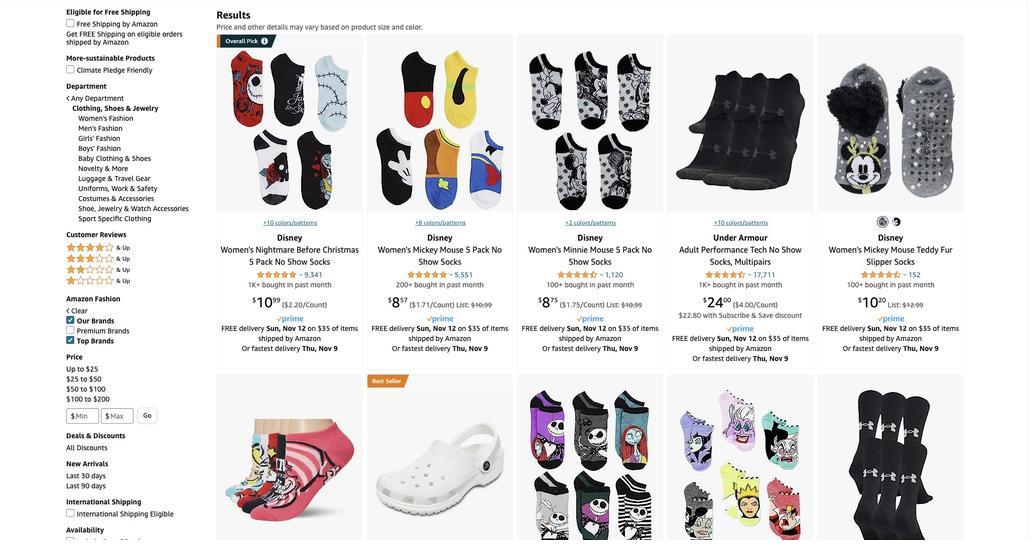 Task type: vqa. For each thing, say whether or not it's contained in the screenshot.
"Eligible for Free Shipping"
yes



Task type: describe. For each thing, give the bounding box(es) containing it.
amazon prime image for women's minnie mouse 5 pack no show socks
[[577, 316, 604, 324]]

thu, for women's mickey mouse teddy fur slipper socks
[[904, 344, 918, 353]]

women's nightmare before christmas 5 pack no show socks link
[[221, 245, 359, 267]]

2 and from the left
[[392, 23, 404, 31]]

30
[[81, 472, 90, 481]]

best seller link
[[367, 375, 513, 388]]

shoe, jewelry & watch accessories link
[[78, 205, 189, 213]]

for
[[93, 8, 103, 16]]

tech
[[750, 245, 767, 255]]

$12.99
[[903, 301, 924, 309]]

or fastest delivery thu, nov 9 for women's minnie mouse 5 pack no show socks
[[542, 344, 638, 353]]

top brands
[[77, 337, 114, 346]]

& up for 4th '& up' link from the bottom
[[116, 244, 130, 252]]

any
[[71, 94, 83, 103]]

pack for women's minnie mouse 5 pack no show socks
[[623, 245, 640, 255]]

on $35 of items shipped by amazon for disney women's mickey mouse 5 pack no show socks
[[409, 324, 508, 343]]

items for women's nightmare before christmas 5 pack no show socks
[[341, 324, 358, 333]]

women's for disney women's mickey mouse teddy fur slipper socks
[[829, 245, 862, 255]]

$200
[[93, 395, 110, 404]]

1 vertical spatial accessories
[[153, 205, 189, 213]]

200+ bought in past month
[[396, 281, 484, 289]]

novelty
[[78, 164, 103, 173]]

show inside disney women's mickey mouse 5 pack no show socks
[[419, 257, 439, 267]]

90
[[81, 482, 90, 491]]

under armour adult performance tech no show socks, multipairs
[[680, 233, 802, 267]]

pack inside 'disney women's nightmare before christmas 5 pack no show socks'
[[256, 257, 273, 267]]

+2 colors/patterns
[[566, 219, 616, 227]]

1 & up link from the top
[[66, 242, 207, 254]]

sun, for women's nightmare before christmas 5 pack no show socks
[[266, 324, 281, 333]]

other
[[248, 23, 265, 31]]

$ for ($2.20/count)
[[252, 296, 256, 305]]

$ for ($1.75/count)
[[539, 296, 542, 305]]

9,341
[[304, 271, 323, 279]]

to up $25 to $50 link
[[77, 365, 84, 374]]

bought for under armour adult performance tech no show socks, multipairs
[[713, 281, 736, 289]]

more
[[112, 164, 128, 173]]

& inside 4 stars & up element
[[116, 244, 121, 252]]

climate
[[77, 66, 101, 75]]

department element
[[66, 94, 207, 223]]

baby clothing & shoes link
[[78, 154, 151, 163]]

0 vertical spatial shoes
[[105, 104, 124, 113]]

100+ for 10
[[847, 281, 864, 289]]

deals & discounts all discounts
[[66, 432, 125, 453]]

or for under armour adult performance tech no show socks, multipairs
[[693, 354, 701, 363]]

by for disney women's mickey mouse 5 pack no show socks
[[436, 334, 444, 343]]

fashion up baby clothing & shoes link
[[97, 144, 121, 153]]

on inside free shipping by amazon get free shipping on eligible orders shipped by amazon
[[127, 30, 135, 38]]

list: inside $ 10 20 list: $12.99
[[888, 301, 901, 309]]

free delivery sun, nov 12 for under armour adult performance tech no show socks, multipairs
[[672, 334, 759, 343]]

amazon up more-sustainable products
[[103, 38, 129, 46]]

brands for premium brands
[[108, 327, 130, 336]]

premium brands
[[77, 327, 130, 336]]

sun, for women's mickey mouse teddy fur slipper socks
[[868, 324, 882, 333]]

premium brands link
[[66, 327, 130, 336]]

month for women's nightmare before christmas 5 pack no show socks
[[310, 281, 332, 289]]

all
[[66, 444, 75, 453]]

before
[[297, 245, 321, 255]]

0 horizontal spatial $25
[[66, 375, 79, 384]]

fashion up men's fashion link
[[109, 114, 133, 123]]

$ 8 75 ($1.75/count) list: $10.99
[[539, 294, 642, 311]]

get
[[66, 30, 78, 38]]

2 & up link from the top
[[66, 253, 207, 265]]

free inside free shipping by amazon get free shipping on eligible orders shipped by amazon
[[79, 30, 95, 38]]

checkbox image for top brands
[[66, 337, 74, 345]]

top
[[77, 337, 89, 346]]

3 & up link from the top
[[66, 264, 207, 276]]

amazon down $12.99
[[896, 334, 922, 343]]

1 vertical spatial discounts
[[77, 444, 107, 453]]

4 & up link from the top
[[66, 275, 207, 287]]

shipping for international shipping
[[112, 498, 141, 507]]

fastest for under armour adult performance tech no show socks, multipairs
[[703, 354, 724, 363]]

deals
[[66, 432, 84, 441]]

popover image for socks
[[904, 274, 907, 276]]

thu, for women's nightmare before christmas 5 pack no show socks
[[302, 344, 317, 353]]

or fastest delivery thu, nov 9 element for adult performance tech no show socks, multipairs
[[693, 354, 789, 363]]

shipped inside free shipping by amazon get free shipping on eligible orders shipped by amazon
[[66, 38, 91, 46]]

in for disney women's mickey mouse teddy fur slipper socks
[[891, 281, 896, 289]]

fashion down men's fashion link
[[96, 134, 120, 143]]

new arrivals element
[[66, 472, 207, 491]]

checkbox image for climate pledge friendly
[[66, 66, 74, 74]]

fashion up the our brands
[[95, 295, 120, 304]]

women's for disney women's minnie mouse 5 pack no show socks
[[529, 245, 561, 255]]

$ for ($1.71/count)
[[388, 296, 392, 305]]

socks inside 'disney women's nightmare before christmas 5 pack no show socks'
[[310, 257, 330, 267]]

uniforms,
[[78, 185, 110, 193]]

show inside 'disney women's nightmare before christmas 5 pack no show socks'
[[288, 257, 308, 267]]

bought for disney women's mickey mouse 5 pack no show socks
[[414, 281, 438, 289]]

& inside 3 stars & up element
[[116, 255, 121, 263]]

checkbox image for international shipping eligible
[[66, 510, 74, 518]]

9 for women's nightmare before christmas 5 pack no show socks
[[334, 344, 338, 353]]

75
[[551, 296, 558, 305]]

amazon down $ 8 75 ($1.75/count) list: $10.99
[[596, 334, 622, 343]]

24
[[707, 294, 724, 311]]

1 last from the top
[[66, 472, 79, 481]]

1 vertical spatial $50
[[66, 385, 79, 394]]

on $35 of items shipped by amazon for disney women's nightmare before christmas 5 pack no show socks
[[259, 324, 358, 343]]

100+ bought in past month for 10
[[847, 281, 935, 289]]

up to $25 $25 to $50 $50 to $100 $100 to $200
[[66, 365, 110, 404]]

up for 4 stars & up element
[[122, 244, 130, 252]]

baby
[[78, 154, 94, 163]]

+2 colors/patterns link
[[566, 219, 616, 227]]

free for under armour adult performance tech no show socks, multipairs
[[672, 334, 688, 343]]

0 horizontal spatial eligible
[[66, 8, 91, 16]]

last 30 days link
[[66, 472, 106, 481]]

& right the work
[[130, 185, 135, 193]]

& up for fourth '& up' link from the top
[[116, 277, 130, 285]]

& down costumes & accessories link
[[124, 205, 129, 213]]

bought for disney women's minnie mouse 5 pack no show socks
[[565, 281, 588, 289]]

our
[[77, 317, 90, 326]]

$ down $200
[[105, 412, 109, 421]]

socks inside disney women's mickey mouse 5 pack no show socks
[[441, 257, 462, 267]]

adult performance tech no show socks, multipairs link
[[680, 245, 802, 267]]

free delivery sun, nov 12 on $35 of items shipped by amazon element for disney women's mickey mouse 5 pack no show socks
[[372, 324, 508, 343]]

$100 to $200 link
[[66, 395, 110, 404]]

0 horizontal spatial price
[[66, 353, 83, 362]]

8 for disney women's mickey mouse 5 pack no show socks
[[392, 294, 400, 311]]

on for disney women's nightmare before christmas 5 pack no show socks
[[308, 324, 316, 333]]

travel
[[115, 174, 134, 183]]

1k+ bought in past month for multipairs
[[699, 281, 783, 289]]

3 stars & up element
[[66, 253, 207, 265]]

product
[[351, 23, 376, 31]]

climate pledge friendly link
[[66, 66, 152, 75]]

by down eligible for free shipping
[[122, 20, 130, 28]]

work
[[111, 185, 128, 193]]

no inside disney women's minnie mouse 5 pack no show socks
[[642, 245, 652, 255]]

our brands
[[77, 317, 114, 326]]

1 days from the top
[[91, 472, 106, 481]]

1 horizontal spatial jewelry
[[133, 104, 158, 113]]

customer reviews element
[[66, 242, 207, 287]]

adult
[[680, 245, 699, 255]]

clothing,
[[72, 104, 103, 113]]

specific
[[98, 215, 123, 223]]

popover image for minnie
[[600, 274, 604, 276]]

sustainable
[[86, 54, 124, 63]]

vary
[[305, 23, 319, 31]]

top brands link
[[66, 337, 114, 346]]

month for women's minnie mouse 5 pack no show socks
[[613, 281, 634, 289]]

or for disney women's mickey mouse 5 pack no show socks
[[392, 344, 400, 353]]

availability
[[66, 527, 104, 535]]

$35 for women's mickey mouse teddy fur slipper socks
[[919, 324, 932, 333]]

women's for disney women's nightmare before christmas 5 pack no show socks
[[221, 245, 254, 255]]

any department link
[[66, 94, 124, 103]]

thu, for adult performance tech no show socks, multipairs
[[753, 354, 768, 363]]

mouse for women's mickey mouse 5 pack no show socks
[[440, 245, 464, 255]]

discount
[[775, 311, 802, 320]]

to down $25 to $50 link
[[80, 385, 87, 394]]

1 and from the left
[[234, 23, 246, 31]]

luggage
[[78, 174, 106, 183]]

& up for 2nd '& up' link from the top of the customer reviews 'element'
[[116, 255, 130, 263]]

fastest for disney women's mickey mouse 5 pack no show socks
[[402, 344, 424, 353]]

5 for minnie
[[616, 245, 621, 255]]

& down novelty & more link
[[108, 174, 113, 183]]

sun, for adult performance tech no show socks, multipairs
[[717, 334, 732, 343]]

men's fashion link
[[78, 124, 123, 133]]

disney lilo & stitch kids adults 6 pack socks set. image
[[529, 390, 652, 541]]

disney women's minnie mouse 5 pack no show socks
[[529, 233, 652, 267]]

+10 colors/patterns link for under
[[714, 219, 768, 227]]

of for adult performance tech no show socks, multipairs
[[783, 334, 790, 343]]

$ 24 00 ($4.00/count) $22.80 with subscribe & save discount
[[679, 294, 802, 320]]

1k+ for no
[[248, 281, 260, 289]]

5 for mickey
[[466, 245, 471, 255]]

clear link
[[66, 307, 87, 316]]

9 for women's mickey mouse 5 pack no show socks
[[484, 344, 488, 353]]

checkbox image for our brands
[[66, 317, 74, 325]]

5,551 link
[[455, 271, 473, 279]]

arrivals
[[83, 460, 108, 469]]

gear
[[136, 174, 150, 183]]

$25 to $50 link
[[66, 375, 101, 384]]

fastest for disney women's minnie mouse 5 pack no show socks
[[552, 344, 574, 353]]

mickey for 10
[[864, 245, 889, 255]]

00
[[724, 296, 731, 305]]

fur
[[941, 245, 953, 255]]

customer
[[66, 231, 98, 239]]

1 horizontal spatial $50
[[89, 375, 101, 384]]

all discounts link
[[66, 444, 107, 453]]

costumes
[[78, 195, 110, 203]]

& inside $ 24 00 ($4.00/count) $22.80 with subscribe & save discount
[[752, 311, 757, 320]]

items for women's mickey mouse teddy fur slipper socks
[[942, 324, 959, 333]]

no inside under armour adult performance tech no show socks, multipairs
[[769, 245, 780, 255]]

in for disney women's nightmare before christmas 5 pack no show socks
[[287, 281, 293, 289]]

may
[[290, 23, 303, 31]]

up inside up to $25 $25 to $50 $50 to $100 $100 to $200
[[66, 365, 75, 374]]

under armour adult training cotton crew socks, multipairs image
[[849, 390, 934, 541]]

amazon up the "eligible"
[[132, 20, 158, 28]]

boys' fashion link
[[78, 144, 121, 153]]

nightmare
[[256, 245, 295, 255]]

amazon up the clear
[[66, 295, 93, 304]]

3 checkbox image from the top
[[66, 538, 74, 541]]

to down "up to $25" 'link'
[[80, 375, 87, 384]]

items for women's minnie mouse 5 pack no show socks
[[641, 324, 659, 333]]

details
[[267, 23, 288, 31]]

& up more
[[125, 154, 130, 163]]

free delivery sun, nov 12 on $35 of items shipped by amazon element for disney women's minnie mouse 5 pack no show socks
[[522, 324, 659, 343]]

1 vertical spatial eligible
[[150, 510, 174, 519]]

free for disney women's nightmare before christmas 5 pack no show socks
[[221, 324, 237, 333]]

100+ bought in past month for 8
[[546, 281, 634, 289]]

women's minnie mouse 5 pack no show socks link
[[529, 245, 652, 267]]

amazon down ($2.20/count)
[[295, 334, 321, 343]]

12 for adult performance tech no show socks, multipairs
[[749, 334, 757, 343]]

17,711 link
[[753, 271, 776, 279]]

free delivery sun, nov 12 on $35 of items shipped by amazon element for disney women's mickey mouse teddy fur slipper socks
[[823, 324, 959, 343]]

items for women's mickey mouse 5 pack no show socks
[[491, 324, 508, 333]]

12 for women's nightmare before christmas 5 pack no show socks
[[298, 324, 306, 333]]

our brands link
[[66, 317, 114, 326]]

+8
[[415, 219, 422, 227]]

$35 for adult performance tech no show socks, multipairs
[[769, 334, 781, 343]]

or for disney women's minnie mouse 5 pack no show socks
[[542, 344, 551, 353]]

10 for pack
[[256, 294, 273, 311]]

best seller group
[[367, 375, 404, 388]]

1,120 link
[[605, 271, 623, 279]]

women's mickey mouse teddy fur slipper socks link
[[829, 245, 953, 267]]

& up 'luggage & travel gear' link
[[105, 164, 110, 173]]

last 90 days link
[[66, 482, 106, 491]]

fashion down women's fashion link
[[98, 124, 123, 133]]

brands for our brands
[[91, 317, 114, 326]]

5 inside 'disney women's nightmare before christmas 5 pack no show socks'
[[249, 257, 254, 267]]

thu, for women's minnie mouse 5 pack no show socks
[[603, 344, 618, 353]]

under armour adult performance tech no show socks, multipairs image
[[676, 71, 805, 191]]

amazon fashion
[[66, 295, 120, 304]]

152
[[909, 271, 921, 279]]

+10 colors/patterns for under
[[714, 219, 768, 227]]

go
[[143, 412, 152, 420]]

& down uniforms, work & safety link
[[111, 195, 117, 203]]



Task type: locate. For each thing, give the bounding box(es) containing it.
customer reviews
[[66, 231, 126, 239]]

price
[[217, 23, 232, 31], [66, 353, 83, 362]]

disney women's minnie mouse 5 pack no show socks image
[[529, 50, 652, 211]]

brands inside top brands link
[[91, 337, 114, 346]]

1 vertical spatial $25
[[66, 375, 79, 384]]

1 vertical spatial jewelry
[[98, 205, 122, 213]]

1 popover image from the left
[[748, 274, 752, 276]]

clothing down the "watch"
[[124, 215, 152, 223]]

1 popover image from the left
[[299, 274, 303, 276]]

2 vertical spatial checkbox image
[[66, 538, 74, 541]]

on for disney women's minnie mouse 5 pack no show socks
[[608, 324, 617, 333]]

3 month from the left
[[613, 281, 634, 289]]

0 vertical spatial international
[[66, 498, 110, 507]]

1,120
[[605, 271, 623, 279]]

free delivery sun, nov 12 down ($1.75/count)
[[522, 324, 608, 333]]

by down subscribe
[[737, 344, 744, 353]]

past down 152
[[898, 281, 912, 289]]

boys'
[[78, 144, 95, 153]]

5 inside disney women's minnie mouse 5 pack no show socks
[[616, 245, 621, 255]]

1 horizontal spatial 1k+ bought in past month
[[699, 281, 783, 289]]

checkbox image inside our brands link
[[66, 317, 74, 325]]

disney women's mickey mouse 5 pack no show socks image
[[376, 50, 504, 211]]

0 vertical spatial eligible
[[66, 8, 91, 16]]

100+ bought in past month up $ 10 20 list: $12.99
[[847, 281, 935, 289]]

1 mickey from the left
[[413, 245, 438, 255]]

girls'
[[78, 134, 94, 143]]

socks,
[[710, 257, 733, 267]]

$ inside $ 8 57 ($1.71/count) list: $10.99
[[388, 296, 392, 305]]

2 & up from the top
[[116, 255, 130, 263]]

disney for disney women's mickey mouse teddy fur slipper socks
[[878, 233, 904, 243]]

100+ bought in past month
[[546, 281, 634, 289], [847, 281, 935, 289]]

4 past from the left
[[746, 281, 760, 289]]

0 vertical spatial brands
[[91, 317, 114, 326]]

$35 down $12.99
[[919, 324, 932, 333]]

1 10 from the left
[[256, 294, 273, 311]]

4 & up from the top
[[116, 277, 130, 285]]

amazon prime image for women's nightmare before christmas 5 pack no show socks
[[276, 316, 303, 324]]

5,551
[[455, 271, 473, 279]]

women's
[[78, 114, 107, 123], [221, 245, 254, 255], [378, 245, 411, 255], [529, 245, 561, 255], [829, 245, 862, 255]]

disney women's nightmare before christmas 5 pack no show socks image
[[231, 50, 349, 211]]

1 horizontal spatial popover image
[[450, 274, 453, 276]]

with
[[703, 311, 717, 320]]

1 horizontal spatial 5
[[466, 245, 471, 255]]

$25 up $25 to $50 link
[[86, 365, 98, 374]]

bought up 20
[[865, 281, 889, 289]]

2 in from the left
[[440, 281, 445, 289]]

1 +10 colors/patterns from the left
[[263, 219, 317, 227]]

clothing up novelty & more link
[[96, 154, 123, 163]]

in for under armour adult performance tech no show socks, multipairs
[[738, 281, 744, 289]]

0 horizontal spatial pack
[[256, 257, 273, 267]]

12 down ($2.20/count)
[[298, 324, 306, 333]]

list:
[[456, 301, 469, 309], [607, 301, 620, 309], [888, 301, 901, 309]]

price down results at the top of page
[[217, 23, 232, 31]]

0 horizontal spatial $100
[[66, 395, 83, 404]]

1 horizontal spatial 10
[[862, 294, 879, 311]]

2 horizontal spatial mouse
[[891, 245, 915, 255]]

shoes up women's fashion link
[[105, 104, 124, 113]]

show up "200+ bought in past month"
[[419, 257, 439, 267]]

or for disney women's mickey mouse teddy fur slipper socks
[[843, 344, 851, 353]]

1 horizontal spatial mouse
[[590, 245, 614, 255]]

+8 colors/patterns
[[415, 219, 466, 227]]

1 vertical spatial free
[[77, 20, 90, 28]]

($4.00/count)
[[733, 301, 778, 309]]

0 horizontal spatial popover image
[[748, 274, 752, 276]]

2 horizontal spatial popover image
[[600, 274, 604, 276]]

1 1k+ from the left
[[248, 281, 260, 289]]

amazon down $ 8 57 ($1.71/count) list: $10.99
[[445, 334, 471, 343]]

1 star & up element
[[66, 275, 207, 287]]

month down 9,341 'link'
[[310, 281, 332, 289]]

by for disney women's nightmare before christmas 5 pack no show socks
[[286, 334, 293, 343]]

checkbox image inside international shipping eligible link
[[66, 510, 74, 518]]

0 horizontal spatial list:
[[456, 301, 469, 309]]

brands inside our brands link
[[91, 317, 114, 326]]

0 vertical spatial $50
[[89, 375, 101, 384]]

to down $50 to $100 'link'
[[85, 395, 91, 404]]

list: for women's mickey mouse 5 pack no show socks
[[456, 301, 469, 309]]

socks
[[310, 257, 330, 267], [441, 257, 462, 267], [591, 257, 612, 267], [895, 257, 915, 267]]

disney inside 'disney women's nightmare before christmas 5 pack no show socks'
[[277, 233, 302, 243]]

$ left the 75
[[539, 296, 542, 305]]

women's inside clothing, shoes & jewelry women's fashion men's fashion girls' fashion boys' fashion baby clothing & shoes novelty & more luggage & travel gear uniforms, work & safety costumes & accessories shoe, jewelry & watch accessories sport specific clothing
[[78, 114, 107, 123]]

+10 colors/patterns for disney
[[263, 219, 317, 227]]

or fastest delivery thu, nov 9 for adult performance tech no show socks, multipairs
[[693, 354, 789, 363]]

disney inside disney women's mickey mouse 5 pack no show socks
[[428, 233, 453, 243]]

2 month from the left
[[463, 281, 484, 289]]

+10 colors/patterns link for disney
[[263, 219, 317, 227]]

1 horizontal spatial price
[[217, 23, 232, 31]]

shipping for free shipping by amazon get free shipping on eligible orders shipped by amazon
[[92, 20, 121, 28]]

2 vertical spatial brands
[[91, 337, 114, 346]]

9,341 link
[[304, 271, 323, 279]]

or fastest delivery thu, nov 9 element down $ 10 20 list: $12.99
[[843, 344, 939, 353]]

men's
[[78, 124, 96, 133]]

$50 to $100 link
[[66, 385, 106, 394]]

$10.99
[[471, 301, 492, 309], [622, 301, 642, 309]]

1 horizontal spatial pack
[[473, 245, 490, 255]]

3 socks from the left
[[591, 257, 612, 267]]

past down 1,120 link
[[598, 281, 611, 289]]

5 month from the left
[[914, 281, 935, 289]]

4 month from the left
[[761, 281, 783, 289]]

12 down $ 8 75 ($1.75/count) list: $10.99
[[598, 324, 607, 333]]

safety
[[137, 185, 157, 193]]

by for under armour adult performance tech no show socks, multipairs
[[737, 344, 744, 353]]

1 vertical spatial department
[[85, 94, 124, 103]]

amazon prime image for women's mickey mouse teddy fur slipper socks
[[878, 316, 904, 324]]

no
[[492, 245, 502, 255], [642, 245, 652, 255], [769, 245, 780, 255], [275, 257, 285, 267]]

0 vertical spatial $25
[[86, 365, 98, 374]]

0 horizontal spatial $50
[[66, 385, 79, 394]]

0 horizontal spatial 1k+ bought in past month
[[248, 281, 332, 289]]

$ for ($4.00/count)
[[703, 296, 707, 305]]

on left the "eligible"
[[127, 30, 135, 38]]

on $35 of items shipped by amazon for disney women's minnie mouse 5 pack no show socks
[[559, 324, 659, 343]]

or fastest delivery thu, nov 9 down ($2.20/count)
[[242, 344, 338, 353]]

socks inside disney women's mickey mouse teddy fur slipper socks
[[895, 257, 915, 267]]

12 for women's mickey mouse 5 pack no show socks
[[448, 324, 456, 333]]

2 +10 colors/patterns from the left
[[714, 219, 768, 227]]

colors/patterns for adult
[[726, 219, 768, 227]]

($2.20/count)
[[282, 301, 327, 309]]

8 left ($1.75/count)
[[542, 294, 551, 311]]

4 checkbox image from the top
[[66, 510, 74, 518]]

colors/patterns for minnie
[[574, 219, 616, 227]]

$ left 57
[[388, 296, 392, 305]]

$ inside $ 8 75 ($1.75/count) list: $10.99
[[539, 296, 542, 305]]

4 bought from the left
[[713, 281, 736, 289]]

& down 3 stars & up element
[[116, 266, 121, 274]]

amazon prime image down $ 10 99 ($2.20/count)
[[276, 316, 303, 324]]

sport
[[78, 215, 96, 223]]

3 colors/patterns from the left
[[574, 219, 616, 227]]

20
[[879, 296, 886, 305]]

free delivery sun, nov 12 on $35 of items shipped by amazon element for under armour adult performance tech no show socks, multipairs
[[672, 334, 809, 353]]

shipped for disney women's nightmare before christmas 5 pack no show socks
[[259, 334, 284, 343]]

1 colors/patterns from the left
[[275, 219, 317, 227]]

free delivery sun, nov 12 for disney women's mickey mouse teddy fur slipper socks
[[823, 324, 909, 333]]

colors/patterns right +2
[[574, 219, 616, 227]]

price up "up to $25" 'link'
[[66, 353, 83, 362]]

month
[[310, 281, 332, 289], [463, 281, 484, 289], [613, 281, 634, 289], [761, 281, 783, 289], [914, 281, 935, 289]]

2 10 from the left
[[862, 294, 879, 311]]

on $35 of items shipped by amazon down $ 8 57 ($1.71/count) list: $10.99
[[409, 324, 508, 343]]

0 horizontal spatial shoes
[[105, 104, 124, 113]]

1 vertical spatial clothing
[[124, 215, 152, 223]]

or fastest delivery thu, nov 9 for women's mickey mouse 5 pack no show socks
[[392, 344, 488, 353]]

mickey for 8
[[413, 245, 438, 255]]

& down 2 stars & up element
[[116, 277, 121, 285]]

0 horizontal spatial 100+ bought in past month
[[546, 281, 634, 289]]

2 1k+ from the left
[[699, 281, 711, 289]]

0 horizontal spatial +10 colors/patterns
[[263, 219, 317, 227]]

pack inside disney women's mickey mouse 5 pack no show socks
[[473, 245, 490, 255]]

sun, down 20
[[868, 324, 882, 333]]

free delivery sun, nov 12 for disney women's minnie mouse 5 pack no show socks
[[522, 324, 608, 333]]

women's inside 'disney women's nightmare before christmas 5 pack no show socks'
[[221, 245, 254, 255]]

amazon prime image
[[276, 316, 303, 324], [427, 316, 453, 324], [577, 316, 604, 324], [878, 316, 904, 324], [727, 326, 754, 334]]

1 vertical spatial days
[[91, 482, 106, 491]]

2 1k+ bought in past month from the left
[[699, 281, 783, 289]]

$35 for women's mickey mouse 5 pack no show socks
[[468, 324, 481, 333]]

nov
[[283, 324, 296, 333], [433, 324, 446, 333], [583, 324, 597, 333], [884, 324, 897, 333], [734, 334, 747, 343], [319, 344, 332, 353], [469, 344, 482, 353], [619, 344, 632, 353], [920, 344, 933, 353], [770, 354, 783, 363]]

month for women's mickey mouse teddy fur slipper socks
[[914, 281, 935, 289]]

mouse for women's mickey mouse teddy fur slipper socks
[[891, 245, 915, 255]]

1 vertical spatial $100
[[66, 395, 83, 404]]

thu, down $ 8 75 ($1.75/count) list: $10.99
[[603, 344, 618, 353]]

price inside results price and other details may vary based on product size and color.
[[217, 23, 232, 31]]

free delivery sun, nov 12 on $35 of items shipped by amazon element
[[221, 324, 358, 343], [372, 324, 508, 343], [522, 324, 659, 343], [823, 324, 959, 343], [672, 334, 809, 353]]

1 disney from the left
[[277, 233, 302, 243]]

or fastest delivery thu, nov 9 down subscribe
[[693, 354, 789, 363]]

by down ($1.75/count)
[[586, 334, 594, 343]]

popover image
[[299, 274, 303, 276], [450, 274, 453, 276], [600, 274, 604, 276]]

1 mouse from the left
[[440, 245, 464, 255]]

100+ up the 75
[[546, 281, 563, 289]]

past for disney women's mickey mouse 5 pack no show socks
[[447, 281, 461, 289]]

accessories up 'shoe, jewelry & watch accessories' link
[[118, 195, 154, 203]]

checkbox image
[[66, 19, 74, 27], [66, 66, 74, 74], [66, 327, 74, 335], [66, 510, 74, 518]]

bought for disney women's nightmare before christmas 5 pack no show socks
[[262, 281, 285, 289]]

month down 152
[[914, 281, 935, 289]]

or fastest delivery thu, nov 9 for women's nightmare before christmas 5 pack no show socks
[[242, 344, 338, 353]]

3 list: from the left
[[888, 301, 901, 309]]

1 horizontal spatial popover image
[[904, 274, 907, 276]]

0 horizontal spatial and
[[234, 23, 246, 31]]

1 horizontal spatial +10 colors/patterns
[[714, 219, 768, 227]]

Max text field
[[101, 409, 133, 425]]

& inside deals & discounts all discounts
[[86, 432, 91, 441]]

1 vertical spatial price
[[66, 353, 83, 362]]

mickey
[[413, 245, 438, 255], [864, 245, 889, 255]]

subscribe
[[719, 311, 750, 320]]

women's for disney women's mickey mouse 5 pack no show socks
[[378, 245, 411, 255]]

3 & up from the top
[[116, 266, 130, 274]]

57
[[400, 296, 408, 305]]

on down ($2.20/count)
[[308, 324, 316, 333]]

2 last from the top
[[66, 482, 79, 491]]

free inside free shipping by amazon get free shipping on eligible orders shipped by amazon
[[77, 20, 90, 28]]

3 past from the left
[[598, 281, 611, 289]]

in for disney women's mickey mouse 5 pack no show socks
[[440, 281, 445, 289]]

shipped for disney women's mickey mouse teddy fur slipper socks
[[860, 334, 885, 343]]

& up link up 1 star & up element
[[66, 253, 207, 265]]

popover image left 9,341
[[299, 274, 303, 276]]

popover image left 5,551
[[450, 274, 453, 276]]

disney villains teen womens 6 pack socks (teen/adult) image
[[680, 390, 802, 541]]

0 vertical spatial $100
[[89, 385, 106, 394]]

show down before
[[288, 257, 308, 267]]

checkbox image up get
[[66, 19, 74, 27]]

in
[[287, 281, 293, 289], [440, 281, 445, 289], [590, 281, 596, 289], [738, 281, 744, 289], [891, 281, 896, 289]]

5 past from the left
[[898, 281, 912, 289]]

1k+ bought in past month for show
[[248, 281, 332, 289]]

colors/patterns
[[275, 219, 317, 227], [424, 219, 466, 227], [574, 219, 616, 227], [726, 219, 768, 227]]

pack inside disney women's minnie mouse 5 pack no show socks
[[623, 245, 640, 255]]

$35 down $ 8 75 ($1.75/count) list: $10.99
[[619, 324, 631, 333]]

overall pick
[[226, 37, 258, 45]]

1 vertical spatial checkbox image
[[66, 337, 74, 345]]

0 vertical spatial last
[[66, 472, 79, 481]]

$ up 'deals'
[[71, 412, 75, 421]]

department
[[66, 82, 106, 91], [85, 94, 124, 103]]

0 horizontal spatial +10 colors/patterns link
[[263, 219, 317, 227]]

disney women's nightmare before christmas 5 pack no show socks
[[221, 233, 359, 267]]

colors/patterns for nightmare
[[275, 219, 317, 227]]

1 horizontal spatial $100
[[89, 385, 106, 394]]

100+ up $ 10 20 list: $12.99
[[847, 281, 864, 289]]

2 popover image from the left
[[450, 274, 453, 276]]

free delivery sun, nov 12 on $35 of items shipped by amazon element down ($1.71/count)
[[372, 324, 508, 343]]

bought up 00
[[713, 281, 736, 289]]

3 popover image from the left
[[600, 274, 604, 276]]

up down 4 stars & up element
[[122, 255, 130, 263]]

colors/patterns for mickey
[[424, 219, 466, 227]]

checkbox image inside premium brands link
[[66, 327, 74, 335]]

pledge
[[103, 66, 125, 75]]

popover image for nightmare
[[299, 274, 303, 276]]

0 vertical spatial clothing
[[96, 154, 123, 163]]

price element
[[66, 365, 207, 425]]

international for international shipping eligible
[[77, 510, 118, 519]]

3 bought from the left
[[565, 281, 588, 289]]

& down 4 stars & up element
[[116, 255, 121, 263]]

or fastest delivery thu, nov 9 element for women's mickey mouse teddy fur slipper socks
[[843, 344, 939, 353]]

no inside 'disney women's nightmare before christmas 5 pack no show socks'
[[275, 257, 285, 267]]

2 horizontal spatial 5
[[616, 245, 621, 255]]

mickey up slipper
[[864, 245, 889, 255]]

2 days from the top
[[91, 482, 106, 491]]

+10 colors/patterns link up armour
[[714, 219, 768, 227]]

or fastest delivery thu, nov 9 element for women's nightmare before christmas 5 pack no show socks
[[242, 344, 338, 353]]

4 stars & up element
[[66, 242, 207, 254]]

free delivery sun, nov 12 on $35 of items shipped by amazon element down $ 10 20 list: $12.99
[[823, 324, 959, 343]]

no inside disney women's mickey mouse 5 pack no show socks
[[492, 245, 502, 255]]

checkbox image
[[66, 317, 74, 325], [66, 337, 74, 345], [66, 538, 74, 541]]

or fastest delivery thu, nov 9 element for women's minnie mouse 5 pack no show socks
[[542, 344, 638, 353]]

eligible left for at top
[[66, 8, 91, 16]]

checkbox image inside climate pledge friendly link
[[66, 66, 74, 74]]

2 list: from the left
[[607, 301, 620, 309]]

1 bought from the left
[[262, 281, 285, 289]]

on $35 of items shipped by amazon down $ 8 75 ($1.75/count) list: $10.99
[[559, 324, 659, 343]]

1 horizontal spatial $10.99
[[622, 301, 642, 309]]

$35 for women's minnie mouse 5 pack no show socks
[[619, 324, 631, 333]]

0 horizontal spatial +10
[[263, 219, 274, 227]]

disney inside disney women's mickey mouse teddy fur slipper socks
[[878, 233, 904, 243]]

socks inside disney women's minnie mouse 5 pack no show socks
[[591, 257, 612, 267]]

in up $ 10 20 list: $12.99
[[891, 281, 896, 289]]

0 horizontal spatial mouse
[[440, 245, 464, 255]]

1 horizontal spatial 1k+
[[699, 281, 711, 289]]

days down arrivals
[[91, 472, 106, 481]]

2 horizontal spatial list:
[[888, 301, 901, 309]]

disney for disney women's mickey mouse 5 pack no show socks
[[428, 233, 453, 243]]

$100
[[89, 385, 106, 394], [66, 395, 83, 404]]

amazon down the save
[[746, 344, 772, 353]]

disney for disney women's nightmare before christmas 5 pack no show socks
[[277, 233, 302, 243]]

$10.99 inside $ 8 75 ($1.75/count) list: $10.99
[[622, 301, 642, 309]]

$25 down "up to $25" 'link'
[[66, 375, 79, 384]]

1 vertical spatial international
[[77, 510, 118, 519]]

results price and other details may vary based on product size and color.
[[217, 9, 423, 31]]

women's inside disney women's mickey mouse teddy fur slipper socks
[[829, 245, 862, 255]]

of for women's mickey mouse 5 pack no show socks
[[482, 324, 489, 333]]

2 +10 colors/patterns link from the left
[[714, 219, 768, 227]]

last left the '90'
[[66, 482, 79, 491]]

disney up women's mickey mouse teddy fur slipper socks link
[[878, 233, 904, 243]]

1k+
[[248, 281, 260, 289], [699, 281, 711, 289]]

0 horizontal spatial 8
[[392, 294, 400, 311]]

12 for women's minnie mouse 5 pack no show socks
[[598, 324, 607, 333]]

disney women's mickey mouse teddy fur slipper socks image
[[826, 63, 956, 199]]

checkbox image for free shipping by amazon
[[66, 19, 74, 27]]

1 checkbox image from the top
[[66, 317, 74, 325]]

2 100+ from the left
[[847, 281, 864, 289]]

$ inside $ 10 20 list: $12.99
[[858, 296, 862, 305]]

clear
[[71, 307, 87, 316]]

0 horizontal spatial popover image
[[299, 274, 303, 276]]

premium
[[77, 327, 106, 336]]

shipped for under armour adult performance tech no show socks, multipairs
[[710, 344, 735, 353]]

1 100+ from the left
[[546, 281, 563, 289]]

$10.99 for disney women's mickey mouse 5 pack no show socks
[[471, 301, 492, 309]]

or fastest delivery thu, nov 9
[[242, 344, 338, 353], [392, 344, 488, 353], [542, 344, 638, 353], [843, 344, 939, 353], [693, 354, 789, 363]]

2 past from the left
[[447, 281, 461, 289]]

& down ($4.00/count)
[[752, 311, 757, 320]]

0 horizontal spatial jewelry
[[98, 205, 122, 213]]

fashion
[[109, 114, 133, 123], [98, 124, 123, 133], [96, 134, 120, 143], [97, 144, 121, 153], [95, 295, 120, 304]]

0 horizontal spatial 10
[[256, 294, 273, 311]]

mickey inside disney women's mickey mouse teddy fur slipper socks
[[864, 245, 889, 255]]

on for disney women's mickey mouse 5 pack no show socks
[[458, 324, 466, 333]]

1 +10 from the left
[[263, 219, 274, 227]]

Go submit
[[138, 409, 157, 424]]

teddy
[[917, 245, 939, 255]]

1 socks from the left
[[310, 257, 330, 267]]

mickey inside disney women's mickey mouse 5 pack no show socks
[[413, 245, 438, 255]]

2 colors/patterns from the left
[[424, 219, 466, 227]]

disney women's alice in wonderland 5 pack no show socks image
[[225, 419, 354, 522]]

0 vertical spatial discounts
[[93, 432, 125, 441]]

0 horizontal spatial 100+
[[546, 281, 563, 289]]

2 horizontal spatial pack
[[623, 245, 640, 255]]

or for disney women's nightmare before christmas 5 pack no show socks
[[242, 344, 250, 353]]

5 bought from the left
[[865, 281, 889, 289]]

1 list: from the left
[[456, 301, 469, 309]]

0 vertical spatial checkbox image
[[66, 317, 74, 325]]

on inside results price and other details may vary based on product size and color.
[[341, 23, 350, 31]]

checkbox image up availability
[[66, 510, 74, 518]]

international shipping
[[66, 498, 141, 507]]

on $35 of items shipped by amazon for under armour adult performance tech no show socks, multipairs
[[710, 334, 809, 353]]

1 +10 colors/patterns link from the left
[[263, 219, 317, 227]]

$ 8 57 ($1.71/count) list: $10.99
[[388, 294, 492, 311]]

+8 colors/patterns link
[[415, 219, 466, 227]]

1 8 from the left
[[392, 294, 400, 311]]

free shipping by amazon get free shipping on eligible orders shipped by amazon
[[66, 20, 183, 46]]

1 horizontal spatial list:
[[607, 301, 620, 309]]

brands inside premium brands link
[[108, 327, 130, 336]]

eligible for free shipping
[[66, 8, 150, 16]]

$10.99 inside $ 8 57 ($1.71/count) list: $10.99
[[471, 301, 492, 309]]

2 100+ bought in past month from the left
[[847, 281, 935, 289]]

past for disney women's nightmare before christmas 5 pack no show socks
[[295, 281, 309, 289]]

1 horizontal spatial and
[[392, 23, 404, 31]]

more-
[[66, 54, 86, 63]]

2 stars & up element
[[66, 264, 207, 276]]

women's inside disney women's mickey mouse 5 pack no show socks
[[378, 245, 411, 255]]

5 in from the left
[[891, 281, 896, 289]]

list: inside $ 8 57 ($1.71/count) list: $10.99
[[456, 301, 469, 309]]

pick
[[247, 37, 258, 45]]

1 in from the left
[[287, 281, 293, 289]]

international down international shipping at the left bottom of page
[[77, 510, 118, 519]]

free delivery sun, nov 12 on $35 of items shipped by amazon element for disney women's nightmare before christmas 5 pack no show socks
[[221, 324, 358, 343]]

mouse
[[440, 245, 464, 255], [590, 245, 614, 255], [891, 245, 915, 255]]

1 horizontal spatial clothing
[[124, 215, 152, 223]]

on $35 of items shipped by amazon for disney women's mickey mouse teddy fur slipper socks
[[860, 324, 959, 343]]

$50
[[89, 375, 101, 384], [66, 385, 79, 394]]

sun, for women's minnie mouse 5 pack no show socks
[[567, 324, 582, 333]]

or fastest delivery thu, nov 9 element
[[242, 344, 338, 353], [392, 344, 488, 353], [542, 344, 638, 353], [843, 344, 939, 353], [693, 354, 789, 363]]

show inside under armour adult performance tech no show socks, multipairs
[[782, 245, 802, 255]]

$22.80
[[679, 311, 701, 320]]

pack up the 5,551 'link'
[[473, 245, 490, 255]]

$ 10 20 list: $12.99
[[858, 294, 924, 311]]

1 $10.99 from the left
[[471, 301, 492, 309]]

0 horizontal spatial clothing
[[96, 154, 123, 163]]

1 horizontal spatial $25
[[86, 365, 98, 374]]

free delivery sun, nov 12 down 20
[[823, 324, 909, 333]]

past
[[295, 281, 309, 289], [447, 281, 461, 289], [598, 281, 611, 289], [746, 281, 760, 289], [898, 281, 912, 289]]

disney women's mickey mouse teddy fur slipper socks
[[829, 233, 953, 267]]

8
[[392, 294, 400, 311], [542, 294, 551, 311]]

international for international shipping
[[66, 498, 110, 507]]

1 horizontal spatial eligible
[[150, 510, 174, 519]]

1k+ bought in past month up 00
[[699, 281, 783, 289]]

days
[[91, 472, 106, 481], [91, 482, 106, 491]]

2 $10.99 from the left
[[622, 301, 642, 309]]

eligible
[[137, 30, 161, 38]]

4 socks from the left
[[895, 257, 915, 267]]

and down results at the top of page
[[234, 23, 246, 31]]

1 horizontal spatial 100+
[[847, 281, 864, 289]]

3 in from the left
[[590, 281, 596, 289]]

1 checkbox image from the top
[[66, 19, 74, 27]]

100+ bought in past month up $ 8 75 ($1.75/count) list: $10.99
[[546, 281, 634, 289]]

$35 down ($2.20/count)
[[318, 324, 330, 333]]

+10 colors/patterns link up 'disney women's nightmare before christmas 5 pack no show socks'
[[263, 219, 317, 227]]

& up down 2 stars & up element
[[116, 277, 130, 285]]

checkbox image down availability
[[66, 538, 74, 541]]

& up link
[[66, 242, 207, 254], [66, 253, 207, 265], [66, 264, 207, 276], [66, 275, 207, 287]]

of for women's nightmare before christmas 5 pack no show socks
[[332, 324, 339, 333]]

on $35 of items shipped by amazon down $12.99
[[860, 324, 959, 343]]

free delivery sun, nov 12 for disney women's mickey mouse 5 pack no show socks
[[372, 324, 458, 333]]

0 vertical spatial department
[[66, 82, 106, 91]]

1 horizontal spatial shoes
[[132, 154, 151, 163]]

bought up ($1.75/count)
[[565, 281, 588, 289]]

in up $ 24 00 ($4.00/count) $22.80 with subscribe & save discount
[[738, 281, 744, 289]]

month for adult performance tech no show socks, multipairs
[[761, 281, 783, 289]]

in for disney women's minnie mouse 5 pack no show socks
[[590, 281, 596, 289]]

women's inside disney women's minnie mouse 5 pack no show socks
[[529, 245, 561, 255]]

9 for women's mickey mouse teddy fur slipper socks
[[935, 344, 939, 353]]

9
[[334, 344, 338, 353], [484, 344, 488, 353], [634, 344, 638, 353], [935, 344, 939, 353], [785, 354, 789, 363]]

brands for top brands
[[91, 337, 114, 346]]

0 horizontal spatial mickey
[[413, 245, 438, 255]]

shoe,
[[78, 205, 96, 213]]

list: for women's minnie mouse 5 pack no show socks
[[607, 301, 620, 309]]

1 horizontal spatial free
[[105, 8, 119, 16]]

$ for list:
[[858, 296, 862, 305]]

amazon prime image down ($1.75/count)
[[577, 316, 604, 324]]

0 horizontal spatial 1k+
[[248, 281, 260, 289]]

sun, for women's mickey mouse 5 pack no show socks
[[417, 324, 431, 333]]

0 horizontal spatial $10.99
[[471, 301, 492, 309]]

$ inside $ 10 99 ($2.20/count)
[[252, 296, 256, 305]]

shipped for disney women's mickey mouse 5 pack no show socks
[[409, 334, 434, 343]]

2 +10 from the left
[[714, 219, 725, 227]]

results
[[217, 9, 251, 21]]

2 mouse from the left
[[590, 245, 614, 255]]

1 horizontal spatial mickey
[[864, 245, 889, 255]]

& inside 2 stars & up element
[[116, 266, 121, 274]]

checkbox image down more-
[[66, 66, 74, 74]]

Min text field
[[66, 409, 99, 425]]

1 100+ bought in past month from the left
[[546, 281, 634, 289]]

1 horizontal spatial 8
[[542, 294, 551, 311]]

up
[[122, 244, 130, 252], [122, 255, 130, 263], [122, 266, 130, 274], [122, 277, 130, 285], [66, 365, 75, 374]]

sun, down ($1.71/count)
[[417, 324, 431, 333]]

amazon prime image down $ 10 20 list: $12.99
[[878, 316, 904, 324]]

on down $ 8 57 ($1.71/count) list: $10.99
[[458, 324, 466, 333]]

up down 2 stars & up element
[[122, 277, 130, 285]]

& up
[[116, 244, 130, 252], [116, 255, 130, 263], [116, 266, 130, 274], [116, 277, 130, 285]]

$ inside $ 24 00 ($4.00/count) $22.80 with subscribe & save discount
[[703, 296, 707, 305]]

popover image
[[748, 274, 752, 276], [904, 274, 907, 276]]

free for disney women's minnie mouse 5 pack no show socks
[[522, 324, 538, 333]]

0 horizontal spatial free
[[77, 20, 90, 28]]

mouse for women's minnie mouse 5 pack no show socks
[[590, 245, 614, 255]]

5 inside disney women's mickey mouse 5 pack no show socks
[[466, 245, 471, 255]]

4 disney from the left
[[878, 233, 904, 243]]

0 horizontal spatial 5
[[249, 257, 254, 267]]

& inside 1 star & up element
[[116, 277, 121, 285]]

slipper
[[867, 257, 893, 267]]

color.
[[406, 23, 423, 31]]

mouse inside disney women's mickey mouse 5 pack no show socks
[[440, 245, 464, 255]]

list: inside $ 8 75 ($1.75/count) list: $10.99
[[607, 301, 620, 309]]

brands up premium brands
[[91, 317, 114, 326]]

1 vertical spatial last
[[66, 482, 79, 491]]

2 mickey from the left
[[864, 245, 889, 255]]

international
[[66, 498, 110, 507], [77, 510, 118, 519]]

4 colors/patterns from the left
[[726, 219, 768, 227]]

3 mouse from the left
[[891, 245, 915, 255]]

shipping for international shipping eligible
[[120, 510, 148, 519]]

1 horizontal spatial +10 colors/patterns link
[[714, 219, 768, 227]]

show inside disney women's minnie mouse 5 pack no show socks
[[569, 257, 589, 267]]

& up women's fashion link
[[126, 104, 131, 113]]

1 vertical spatial shoes
[[132, 154, 151, 163]]

reviews
[[100, 231, 126, 239]]

mouse inside disney women's minnie mouse 5 pack no show socks
[[590, 245, 614, 255]]

2 disney from the left
[[428, 233, 453, 243]]

10 left ($2.20/count)
[[256, 294, 273, 311]]

3 checkbox image from the top
[[66, 327, 74, 335]]

1 horizontal spatial 100+ bought in past month
[[847, 281, 935, 289]]

2 bought from the left
[[414, 281, 438, 289]]

sport specific clothing link
[[78, 215, 152, 223]]

disney inside disney women's minnie mouse 5 pack no show socks
[[578, 233, 603, 243]]

1 past from the left
[[295, 281, 309, 289]]

on right based
[[341, 23, 350, 31]]

3 disney from the left
[[578, 233, 603, 243]]

0 vertical spatial free
[[105, 8, 119, 16]]

100+ for 8
[[546, 281, 563, 289]]

1 1k+ bought in past month from the left
[[248, 281, 332, 289]]

$10.99 for disney women's minnie mouse 5 pack no show socks
[[622, 301, 642, 309]]

2 8 from the left
[[542, 294, 551, 311]]

2 popover image from the left
[[904, 274, 907, 276]]

2 socks from the left
[[441, 257, 462, 267]]

past for disney women's mickey mouse teddy fur slipper socks
[[898, 281, 912, 289]]

& up for 2nd '& up' link from the bottom of the customer reviews 'element'
[[116, 266, 130, 274]]

0 vertical spatial jewelry
[[133, 104, 158, 113]]

1 month from the left
[[310, 281, 332, 289]]

by up sustainable
[[93, 38, 101, 46]]

checkbox image inside top brands link
[[66, 337, 74, 345]]

climate pledge friendly
[[77, 66, 152, 75]]

0 vertical spatial price
[[217, 23, 232, 31]]

0 vertical spatial accessories
[[118, 195, 154, 203]]

past for disney women's minnie mouse 5 pack no show socks
[[598, 281, 611, 289]]

4 in from the left
[[738, 281, 744, 289]]

& up down 4 stars & up element
[[116, 255, 130, 263]]

1 horizontal spatial +10
[[714, 219, 725, 227]]

0 vertical spatial days
[[91, 472, 106, 481]]

luggage & travel gear link
[[78, 174, 150, 183]]

show
[[782, 245, 802, 255], [288, 257, 308, 267], [419, 257, 439, 267], [569, 257, 589, 267]]

mouse right the minnie
[[590, 245, 614, 255]]

popover image for mickey
[[450, 274, 453, 276]]

christmas
[[323, 245, 359, 255]]

1k+ for socks,
[[699, 281, 711, 289]]

99
[[273, 296, 280, 305]]

socks up 5,551
[[441, 257, 462, 267]]

watch
[[131, 205, 151, 213]]

2 checkbox image from the top
[[66, 66, 74, 74]]

1 vertical spatial brands
[[108, 327, 130, 336]]

shipped down 20
[[860, 334, 885, 343]]

amazon fashion element
[[66, 307, 207, 346]]

save
[[759, 311, 774, 320]]

shoes up gear
[[132, 154, 151, 163]]

crocs unisex-adult classic clogs image
[[375, 423, 505, 519]]

2 checkbox image from the top
[[66, 337, 74, 345]]

1 & up from the top
[[116, 244, 130, 252]]

mouse inside disney women's mickey mouse teddy fur slipper socks
[[891, 245, 915, 255]]

or
[[242, 344, 250, 353], [392, 344, 400, 353], [542, 344, 551, 353], [843, 344, 851, 353], [693, 354, 701, 363]]



